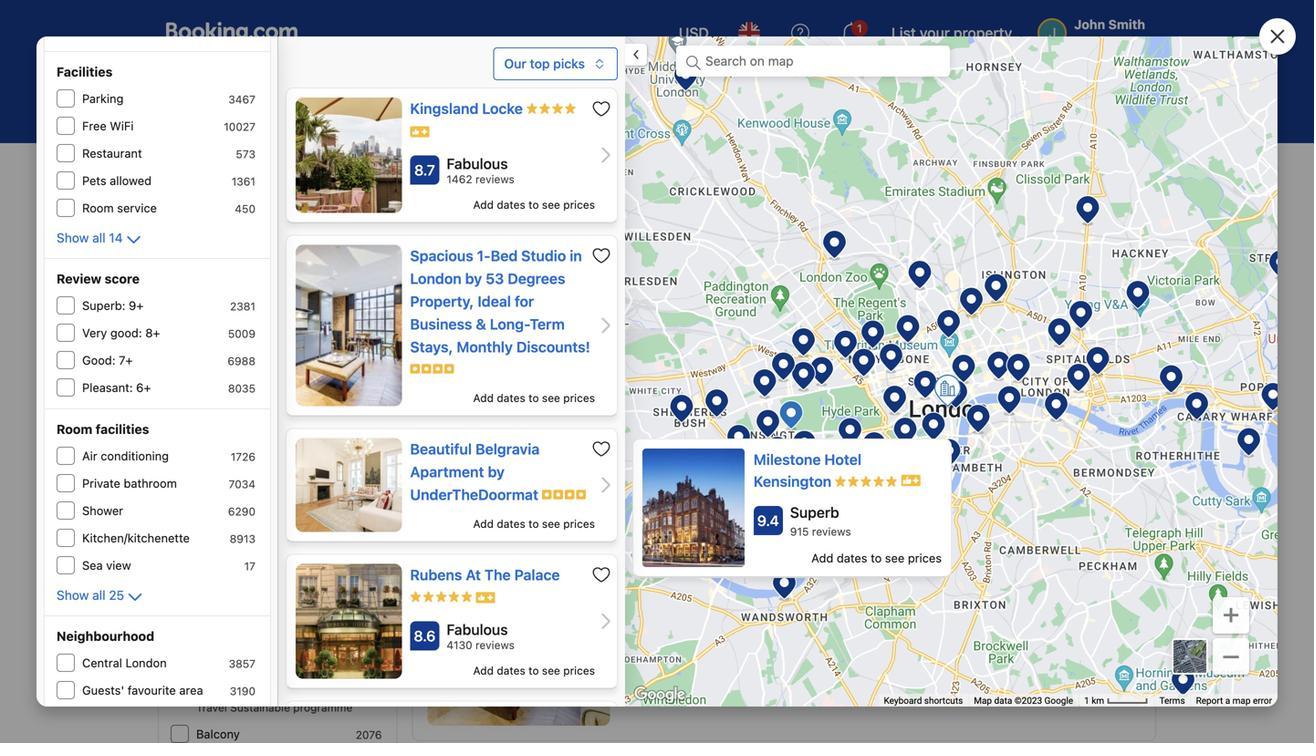 Task type: describe. For each thing, give the bounding box(es) containing it.
list your property link
[[881, 11, 1023, 55]]

add for 8.6
[[473, 665, 494, 678]]

very good: 8+
[[82, 326, 160, 340]]

a inside '3.6 km from victoria park, kingsland locke offers a sustainable 4-star accommodation in the hackney district of london.'
[[882, 392, 888, 405]]

6988
[[228, 355, 256, 368]]

greater london link
[[311, 181, 392, 197]]

2 vertical spatial 53
[[814, 671, 828, 684]]

3857
[[229, 658, 256, 671]]

london right greater
[[353, 183, 392, 195]]

superb:
[[82, 299, 126, 313]]

london inside spacious 1-bed studio in london by 53 degrees property, ideal for business & long- term stays, monthly discounts!
[[849, 544, 916, 569]]

united kingdom link
[[208, 181, 291, 197]]

2 horizontal spatial business
[[972, 671, 1018, 684]]

show for show on map button
[[237, 296, 270, 311]]

flight + hotel
[[385, 74, 464, 89]]

add down underthedoormat
[[473, 518, 494, 531]]

data
[[994, 696, 1013, 707]]

of
[[830, 408, 840, 421]]

add dates to see prices up belgravia
[[473, 392, 595, 405]]

mosquito
[[196, 527, 248, 541]]

higher
[[261, 682, 296, 696]]

london down the kingsland locke link
[[677, 347, 717, 360]]

popular
[[171, 472, 219, 487]]

found
[[655, 213, 708, 238]]

2 vertical spatial degrees
[[831, 671, 874, 684]]

filter by:
[[166, 364, 228, 381]]

london: 10,773 properties found
[[412, 213, 708, 238]]

1726
[[231, 451, 256, 464]]

1462
[[447, 173, 472, 186]]

by inside beautiful belgravia apartment by underthedoormat
[[488, 464, 505, 481]]

travel down wandsworth, london
[[677, 649, 708, 662]]

2 vertical spatial &
[[625, 688, 633, 700]]

1980
[[356, 684, 382, 696]]

show up the travel sustainable level 1
[[730, 347, 759, 360]]

1 vertical spatial restaurant
[[196, 655, 256, 669]]

0 horizontal spatial degrees
[[508, 270, 566, 287]]

wifi
[[110, 119, 134, 133]]

pleasant: 6+
[[82, 381, 151, 395]]

1 horizontal spatial 1
[[804, 370, 809, 383]]

see for 8.6
[[542, 665, 560, 678]]

pets allowed
[[82, 174, 152, 188]]

—
[[641, 137, 652, 152]]

offers
[[849, 392, 879, 405]]

0 horizontal spatial 1-
[[477, 247, 491, 265]]

8913
[[230, 533, 256, 546]]

reviews for fabulous 1,462 reviews
[[1065, 336, 1104, 349]]

0 vertical spatial discounts!
[[517, 338, 590, 356]]

0 horizontal spatial 1
[[228, 682, 234, 696]]

from
[[663, 392, 687, 405]]

map
[[974, 696, 992, 707]]

prices for 8.6
[[563, 665, 595, 678]]

milestone
[[754, 451, 821, 469]]

53 inside spacious 1-bed studio in london by 53 degrees property, ideal for business & long- term stays, monthly discounts!
[[948, 544, 971, 569]]

0 horizontal spatial +
[[421, 74, 429, 89]]

results
[[509, 183, 544, 195]]

341
[[363, 556, 382, 569]]

superb
[[790, 504, 839, 522]]

review
[[57, 272, 101, 287]]

hotel inside milestone hotel kensington
[[825, 451, 862, 469]]

1 vertical spatial filters
[[222, 472, 260, 487]]

london up travel sustainable level 2
[[699, 626, 739, 639]]

central
[[82, 657, 122, 670]]

2 vertical spatial long-
[[636, 688, 666, 700]]

net
[[251, 527, 269, 541]]

2 vertical spatial term
[[666, 688, 692, 700]]

1- inside spacious 1-bed studio in london by 53 degrees property, ideal for business & long- term stays, monthly discounts!
[[708, 544, 726, 569]]

car
[[524, 74, 545, 89]]

facilities
[[96, 422, 149, 437]]

united kingdom
[[208, 183, 291, 195]]

0 vertical spatial long-
[[490, 316, 530, 333]]

search for search
[[1076, 134, 1134, 156]]

6+
[[136, 381, 151, 395]]

sustainable down and
[[230, 702, 290, 715]]

top
[[530, 56, 550, 71]]

travel down area
[[196, 702, 227, 715]]

0 horizontal spatial kingsland
[[410, 100, 479, 117]]

check-in date button
[[542, 129, 641, 162]]

fabulous for rubens at the palace
[[447, 622, 508, 639]]

2 vertical spatial ideal
[[927, 671, 952, 684]]

scored 8.7 element for fabulous 1462 reviews
[[410, 155, 439, 185]]

london up london:
[[412, 183, 450, 195]]

show all 14
[[57, 230, 123, 246]]

check-out date button
[[652, 129, 760, 162]]

& inside spacious 1-bed studio in london by 53 degrees property, ideal for business & long- term stays, monthly discounts!
[[949, 570, 963, 595]]

on for kingsland
[[762, 347, 776, 360]]

6290
[[228, 506, 256, 518]]

kingsland inside '3.6 km from victoria park, kingsland locke offers a sustainable 4-star accommodation in the hackney district of london.'
[[762, 392, 812, 405]]

bed inside spacious 1-bed studio in london by 53 degrees property, ideal for business & long- term stays, monthly discounts!
[[726, 544, 761, 569]]

8.7 for fabulous 1,462 reviews
[[1116, 324, 1137, 342]]

your
[[920, 24, 950, 42]]

dates down underthedoormat
[[497, 518, 526, 531]]

beautiful
[[410, 441, 472, 458]]

search for search results
[[470, 183, 506, 195]]

airport taxis link
[[837, 62, 965, 102]]

bathroom
[[124, 477, 177, 491]]

degrees inside spacious 1-bed studio in london by 53 degrees property, ideal for business & long- term stays, monthly discounts!
[[625, 570, 699, 595]]

central london
[[82, 657, 167, 670]]

in left —
[[593, 137, 603, 152]]

beautiful belgravia apartment by underthedoormat
[[410, 441, 540, 504]]

3467
[[228, 93, 256, 106]]

private bathroom
[[82, 477, 177, 491]]

2 check- from the left
[[659, 137, 703, 152]]

Search on map search field
[[676, 46, 950, 77]]

cruises
[[648, 74, 693, 89]]

2 vertical spatial spacious
[[625, 671, 672, 684]]

1 km
[[1084, 696, 1107, 707]]

report
[[1196, 696, 1223, 707]]

conditioning
[[101, 450, 169, 463]]

level left the 3+ at the bottom of the page
[[196, 609, 225, 623]]

airport
[[878, 74, 919, 89]]

travel sustainable programme for level 3+
[[196, 629, 353, 642]]

car rentals link
[[483, 62, 604, 102]]

pleasant:
[[82, 381, 133, 395]]

kingsland locke image
[[428, 316, 610, 498]]

long- inside spacious 1-bed studio in london by 53 degrees property, ideal for business & long- term stays, monthly discounts!
[[968, 570, 1018, 595]]

programme for level 1 and higher
[[293, 702, 353, 715]]

good:
[[82, 354, 115, 367]]

greater
[[311, 183, 350, 195]]

0 vertical spatial 573
[[236, 148, 256, 161]]

properties
[[559, 213, 651, 238]]

_ link
[[1213, 627, 1250, 675]]

in down the london: 10,773 properties found
[[570, 247, 582, 265]]

air conditioning
[[82, 450, 169, 463]]

the
[[723, 408, 739, 421]]

wandsworth, london
[[625, 626, 739, 639]]

1 horizontal spatial kingsland locke
[[625, 316, 770, 341]]

2 vertical spatial stays,
[[695, 688, 726, 700]]

25
[[109, 588, 124, 603]]

scored 8.6 element
[[410, 622, 439, 651]]

399
[[361, 583, 382, 596]]

fabulous for kingsland locke
[[447, 155, 508, 172]]

sea
[[82, 559, 103, 573]]

+ _
[[1222, 596, 1240, 662]]

sustainable down wandsworth, london
[[711, 649, 771, 662]]

list your property
[[892, 24, 1012, 42]]

london down travel sustainable level 2
[[757, 671, 796, 684]]

discounts! inside spacious 1-bed studio in london by 53 degrees property, ideal for business & long- term stays, monthly discounts!
[[808, 595, 901, 620]]

0 vertical spatial term
[[530, 316, 565, 333]]

reviews for superb 915 reviews
[[812, 526, 851, 538]]

1 date from the left
[[607, 137, 634, 152]]

park,
[[733, 392, 759, 405]]

business inside spacious 1-bed studio in london by 53 degrees property, ideal for business & long- term stays, monthly discounts!
[[868, 570, 945, 595]]

all for 15
[[92, 23, 105, 38]]

show for the show all 25 dropdown button
[[57, 588, 89, 603]]

0 horizontal spatial ideal
[[478, 293, 511, 310]]

south kensington
[[196, 582, 294, 596]]

london up guests' favourite area
[[126, 657, 167, 670]]

2 date from the left
[[726, 137, 753, 152]]

google image
[[630, 684, 690, 707]]

and
[[237, 682, 258, 696]]

sustainable down the 3+ at the bottom of the page
[[230, 629, 290, 642]]

map inside show on map button
[[292, 296, 318, 311]]

0 horizontal spatial studio
[[521, 247, 566, 265]]

search button
[[1054, 120, 1156, 170]]

map up the travel sustainable level 1
[[779, 347, 802, 360]]

prices for 8.7
[[563, 198, 595, 211]]

show for show all 14 dropdown button
[[57, 230, 89, 246]]

score
[[105, 272, 140, 287]]

0 horizontal spatial kingsland locke
[[410, 100, 523, 117]]

131
[[365, 611, 382, 623]]

favourite
[[128, 684, 176, 698]]

5 out of 5 image
[[835, 476, 897, 487]]

sustainable up park,
[[711, 370, 771, 383]]

our
[[504, 56, 527, 71]]

booking.com image
[[166, 22, 298, 44]]

0 vertical spatial spacious
[[410, 247, 474, 265]]

0 horizontal spatial spacious 1-bed studio in london by 53 degrees property, ideal for business & long-term stays, monthly discounts!
[[410, 247, 590, 356]]

shortcuts
[[924, 696, 963, 707]]

10,773
[[490, 213, 554, 238]]

0 vertical spatial stays,
[[410, 338, 453, 356]]

greater london
[[311, 183, 392, 195]]

1361
[[232, 175, 256, 188]]

show on map inside button
[[237, 296, 318, 311]]

cruises link
[[607, 62, 708, 102]]

km for 1
[[1092, 696, 1105, 707]]

1 horizontal spatial studio
[[709, 671, 742, 684]]

scored 8.7 element for fabulous 1,462 reviews
[[1112, 319, 1141, 348]]

terms
[[1160, 696, 1185, 707]]

2 vertical spatial monthly
[[729, 688, 771, 700]]

scored  9.4 element
[[754, 507, 783, 536]]

show all 25 button
[[57, 587, 146, 609]]

0 horizontal spatial restaurant
[[82, 147, 142, 160]]

2 horizontal spatial for
[[955, 671, 969, 684]]

taxis
[[922, 74, 950, 89]]

filter
[[166, 364, 203, 381]]

travel up victoria in the bottom of the page
[[677, 370, 708, 383]]

0 horizontal spatial kensington
[[232, 582, 294, 596]]

map inside map view dialog
[[1233, 696, 1251, 707]]

london down london:
[[410, 270, 462, 287]]

1 horizontal spatial 1-
[[675, 671, 685, 684]]

©2023
[[1015, 696, 1042, 707]]

fabulous 4130 reviews
[[447, 622, 515, 652]]

in down travel sustainable level 2
[[745, 671, 754, 684]]

a inside map view dialog
[[1226, 696, 1231, 707]]

our top picks
[[504, 56, 585, 71]]

show for "show all 15" dropdown button
[[57, 23, 89, 38]]

0 horizontal spatial for
[[515, 293, 534, 310]]

1 vertical spatial kingsland
[[625, 316, 714, 341]]

travel down level 3+ at the bottom left of the page
[[196, 629, 227, 642]]

show up travel sustainable level 2
[[751, 626, 781, 639]]

0 horizontal spatial 53
[[486, 270, 504, 287]]

on for spacious
[[784, 626, 797, 639]]



Task type: locate. For each thing, give the bounding box(es) containing it.
google
[[1045, 696, 1074, 707]]

restaurant up level 1 and higher
[[196, 655, 256, 669]]

add dates to see prices for 8.7
[[473, 198, 595, 211]]

1 horizontal spatial ideal
[[789, 570, 833, 595]]

on up the travel sustainable level 1
[[762, 347, 776, 360]]

your previous filters
[[171, 404, 297, 419]]

this property is part of our preferred plus programme. it is committed to providing outstanding service and excellent value. it will pay us a higher commission if you make a booking. image
[[476, 593, 495, 604]]

good: 7+
[[82, 354, 133, 367]]

see for 9.4
[[885, 552, 905, 565]]

4130
[[447, 640, 473, 652]]

1 vertical spatial bed
[[726, 544, 761, 569]]

reviews inside fabulous 1,462 reviews
[[1065, 336, 1104, 349]]

1 horizontal spatial a
[[1226, 696, 1231, 707]]

room service
[[82, 201, 157, 215]]

spacious inside spacious 1-bed studio in london by 53 degrees property, ideal for business & long- term stays, monthly discounts!
[[625, 544, 704, 569]]

shower
[[82, 504, 123, 518]]

0 horizontal spatial bed
[[491, 247, 518, 265]]

property, down 9.4
[[704, 570, 784, 595]]

0 horizontal spatial 8.7
[[414, 161, 435, 179]]

show all 25
[[57, 588, 124, 603]]

terms link
[[1160, 696, 1185, 707]]

report a map error link
[[1196, 696, 1272, 707]]

milestone hotel kensington
[[754, 451, 862, 491]]

list
[[892, 24, 916, 42]]

review score
[[57, 272, 140, 287]]

fabulous up 1462
[[447, 155, 508, 172]]

0 vertical spatial restaurant
[[82, 147, 142, 160]]

rated fabulous element
[[447, 153, 595, 175], [447, 619, 595, 641]]

dates down search results
[[497, 198, 526, 211]]

0 horizontal spatial a
[[882, 392, 888, 405]]

0 horizontal spatial search
[[470, 183, 506, 195]]

1 vertical spatial scored 8.7 element
[[1112, 319, 1141, 348]]

dates up belgravia
[[497, 392, 526, 405]]

level up '3.6 km from victoria park, kingsland locke offers a sustainable 4-star accommodation in the hackney district of london.'
[[774, 370, 801, 383]]

add for 8.7
[[473, 198, 494, 211]]

victoria
[[690, 392, 729, 405]]

show inside button
[[237, 296, 270, 311]]

8+
[[145, 326, 160, 340]]

1 horizontal spatial 53
[[814, 671, 828, 684]]

1 right google at bottom
[[1084, 696, 1090, 707]]

filters
[[260, 404, 297, 419], [222, 472, 260, 487]]

check- down rentals
[[549, 137, 593, 152]]

0 vertical spatial programme
[[293, 629, 353, 642]]

km inside button
[[1092, 696, 1105, 707]]

0 vertical spatial monthly
[[457, 338, 513, 356]]

star
[[966, 392, 985, 405]]

guests' favourite area
[[82, 684, 203, 698]]

2 horizontal spatial ideal
[[927, 671, 952, 684]]

add dates to see prices for 9.4
[[812, 552, 942, 565]]

0 vertical spatial property,
[[410, 293, 474, 310]]

travel sustainable level 1
[[677, 370, 809, 383]]

kingsland up hackney, london
[[625, 316, 714, 341]]

km for 3.6
[[644, 392, 660, 405]]

2
[[804, 649, 810, 662]]

show on map
[[237, 296, 318, 311], [730, 347, 802, 360], [751, 626, 823, 639]]

to for 8.7
[[529, 198, 539, 211]]

1 horizontal spatial 573
[[362, 656, 382, 669]]

0 vertical spatial rated fabulous element
[[447, 153, 595, 175]]

reviews right '1,462'
[[1065, 336, 1104, 349]]

show
[[57, 23, 89, 38], [57, 230, 89, 246], [237, 296, 270, 311], [730, 347, 759, 360], [57, 588, 89, 603], [751, 626, 781, 639]]

0 vertical spatial +
[[421, 74, 429, 89]]

1 vertical spatial 53
[[948, 544, 971, 569]]

studio down '915'
[[766, 544, 823, 569]]

all for 14
[[92, 230, 105, 246]]

2 horizontal spatial kingsland
[[762, 392, 812, 405]]

in
[[593, 137, 603, 152], [570, 247, 582, 265], [711, 408, 720, 421], [828, 544, 845, 569], [745, 671, 754, 684]]

map right 2381
[[292, 296, 318, 311]]

reviews right 1462
[[476, 173, 515, 186]]

1 inside button
[[1084, 696, 1090, 707]]

for down 10,773
[[515, 293, 534, 310]]

london down superb 915 reviews
[[849, 544, 916, 569]]

property, down london:
[[410, 293, 474, 310]]

bed down the scored  9.4 element
[[726, 544, 761, 569]]

reviews right 4130
[[476, 640, 515, 652]]

for inside spacious 1-bed studio in london by 53 degrees property, ideal for business & long- term stays, monthly discounts!
[[838, 570, 863, 595]]

0 vertical spatial travel sustainable programme
[[196, 629, 353, 642]]

ideal down '915'
[[789, 570, 833, 595]]

in inside spacious 1-bed studio in london by 53 degrees property, ideal for business & long- term stays, monthly discounts!
[[828, 544, 845, 569]]

2 vertical spatial kingsland
[[762, 392, 812, 405]]

prices
[[563, 198, 595, 211], [563, 392, 595, 405], [563, 518, 595, 531], [908, 552, 942, 565], [563, 665, 595, 678]]

915
[[790, 526, 809, 538]]

restaurant down the "free wifi"
[[82, 147, 142, 160]]

0 horizontal spatial hotel
[[432, 74, 464, 89]]

dates for 8.6
[[497, 665, 526, 678]]

rated fabulous element down this property is part of our preferred plus programme. it is committed to providing outstanding service and excellent value. it will pay us a higher commission if you make a booking. image
[[447, 619, 595, 641]]

sea view
[[82, 559, 131, 573]]

0 horizontal spatial 573
[[236, 148, 256, 161]]

show on map for spacious
[[751, 626, 823, 639]]

show up review
[[57, 230, 89, 246]]

hotel right flight
[[432, 74, 464, 89]]

hotel up 5 out of 5 image
[[825, 451, 862, 469]]

out
[[703, 137, 723, 152]]

check- right —
[[659, 137, 703, 152]]

1 vertical spatial term
[[625, 595, 669, 620]]

for down superb 915 reviews
[[838, 570, 863, 595]]

date left —
[[607, 137, 634, 152]]

0 horizontal spatial locke
[[482, 100, 523, 117]]

palace
[[514, 567, 560, 584]]

8.7 for fabulous 1462 reviews
[[414, 161, 435, 179]]

0 vertical spatial business
[[410, 316, 472, 333]]

kingsland up the 'district'
[[762, 392, 812, 405]]

1 horizontal spatial on
[[762, 347, 776, 360]]

1- down london:
[[477, 247, 491, 265]]

1 horizontal spatial business
[[868, 570, 945, 595]]

2 all from the top
[[92, 230, 105, 246]]

to for 9.4
[[871, 552, 882, 565]]

neighbourhood
[[57, 629, 154, 644]]

level left 3190
[[196, 682, 225, 696]]

1 horizontal spatial 17
[[371, 529, 382, 541]]

2 vertical spatial on
[[784, 626, 797, 639]]

9+
[[129, 299, 144, 313]]

superb 915 reviews
[[790, 504, 851, 538]]

1 horizontal spatial bed
[[685, 671, 706, 684]]

kensington
[[754, 473, 832, 491], [232, 582, 294, 596]]

9.4
[[757, 512, 779, 530]]

add dates to see prices down superb 915 reviews
[[812, 552, 942, 565]]

in inside '3.6 km from victoria park, kingsland locke offers a sustainable 4-star accommodation in the hackney district of london.'
[[711, 408, 720, 421]]

spacious 1-bed studio in london by 53 degrees property, ideal for business & long-term stays, monthly discounts! image
[[428, 544, 610, 727]]

all for 25
[[92, 588, 105, 603]]

1 vertical spatial spacious 1-bed studio in london by 53 degrees property, ideal for business & long-term stays, monthly discounts!
[[625, 671, 1018, 700]]

1 rated fabulous element from the top
[[447, 153, 595, 175]]

show down the sea
[[57, 588, 89, 603]]

to for 8.6
[[529, 665, 539, 678]]

stays,
[[410, 338, 453, 356], [673, 595, 725, 620], [695, 688, 726, 700]]

show inside dropdown button
[[57, 230, 89, 246]]

17 up 341 on the bottom
[[371, 529, 382, 541]]

locke
[[482, 100, 523, 117], [719, 316, 770, 341], [816, 392, 846, 405]]

monthly inside spacious 1-bed studio in london by 53 degrees property, ideal for business & long- term stays, monthly discounts!
[[730, 595, 804, 620]]

date
[[607, 137, 634, 152], [726, 137, 753, 152]]

london link
[[412, 181, 450, 197]]

1 up '3.6 km from victoria park, kingsland locke offers a sustainable 4-star accommodation in the hackney district of london.'
[[804, 370, 809, 383]]

+
[[421, 74, 429, 89], [1222, 596, 1240, 631]]

fabulous up '1,462'
[[1043, 318, 1104, 335]]

discounts!
[[517, 338, 590, 356], [808, 595, 901, 620], [774, 688, 829, 700]]

this property is part of our preferred plus programme. it is committed to providing outstanding service and excellent value. it will pay us a higher commission if you make a booking. image
[[410, 126, 430, 137], [410, 126, 430, 137], [901, 475, 921, 487], [476, 593, 495, 604]]

0 vertical spatial locke
[[482, 100, 523, 117]]

1 vertical spatial 1-
[[708, 544, 726, 569]]

kensington up the 3+ at the bottom of the page
[[232, 582, 294, 596]]

camden
[[196, 500, 242, 513]]

1 vertical spatial stays,
[[673, 595, 725, 620]]

scored 8.7 element
[[410, 155, 439, 185], [1112, 319, 1141, 348]]

spacious 1-bed studio in london by 53 degrees property, ideal for business & long-term stays, monthly discounts! down 2
[[625, 671, 1018, 700]]

add
[[473, 198, 494, 211], [473, 392, 494, 405], [473, 518, 494, 531], [812, 552, 834, 565], [473, 665, 494, 678]]

long-
[[490, 316, 530, 333], [968, 570, 1018, 595], [636, 688, 666, 700]]

1 vertical spatial 573
[[362, 656, 382, 669]]

2 programme from the top
[[293, 702, 353, 715]]

2 vertical spatial discounts!
[[774, 688, 829, 700]]

2 horizontal spatial long-
[[968, 570, 1018, 595]]

rated fabulous element up results
[[447, 153, 595, 175]]

to inside map view dialog
[[871, 552, 882, 565]]

studio inside spacious 1-bed studio in london by 53 degrees property, ideal for business & long- term stays, monthly discounts!
[[766, 544, 823, 569]]

report a map error
[[1196, 696, 1272, 707]]

fabulous inside fabulous 1462 reviews
[[447, 155, 508, 172]]

kensington inside milestone hotel kensington
[[754, 473, 832, 491]]

bed down 10,773
[[491, 247, 518, 265]]

1 vertical spatial 17
[[244, 560, 256, 573]]

2 horizontal spatial locke
[[816, 392, 846, 405]]

rated fabulous element for kingsland locke
[[447, 153, 595, 175]]

1 horizontal spatial filters
[[260, 404, 297, 419]]

show on map for kingsland
[[730, 347, 802, 360]]

kingsland down flight + hotel
[[410, 100, 479, 117]]

level left 2
[[774, 649, 801, 662]]

1 vertical spatial +
[[1222, 596, 1240, 631]]

0 horizontal spatial filters
[[222, 472, 260, 487]]

show up the 5009
[[237, 296, 270, 311]]

2 horizontal spatial bed
[[726, 544, 761, 569]]

0 horizontal spatial business
[[410, 316, 472, 333]]

0 vertical spatial scored 8.7 element
[[410, 155, 439, 185]]

london.
[[843, 408, 885, 421]]

1 vertical spatial travel sustainable programme
[[196, 702, 353, 715]]

spacious up wandsworth,
[[625, 544, 704, 569]]

pets
[[82, 174, 106, 188]]

fabulous up 4130
[[447, 622, 508, 639]]

2 vertical spatial bed
[[685, 671, 706, 684]]

1 vertical spatial &
[[949, 570, 963, 595]]

2 rated fabulous element from the top
[[447, 619, 595, 641]]

fabulous element
[[1034, 316, 1104, 338]]

1 horizontal spatial locke
[[719, 316, 770, 341]]

1 vertical spatial spacious
[[625, 544, 704, 569]]

dates inside map view dialog
[[837, 552, 868, 565]]

room up air
[[57, 422, 92, 437]]

level 1 and higher
[[196, 682, 296, 696]]

show on map up the 5009
[[237, 296, 318, 311]]

ideal inside spacious 1-bed studio in london by 53 degrees property, ideal for business & long- term stays, monthly discounts!
[[789, 570, 833, 595]]

search results
[[470, 183, 544, 195]]

district
[[790, 408, 827, 421]]

0 horizontal spatial long-
[[490, 316, 530, 333]]

reviews inside superb 915 reviews
[[812, 526, 851, 538]]

0 vertical spatial all
[[92, 23, 105, 38]]

kensington down milestone
[[754, 473, 832, 491]]

5009
[[228, 328, 256, 340]]

bed
[[491, 247, 518, 265], [726, 544, 761, 569], [685, 671, 706, 684]]

km right google at bottom
[[1092, 696, 1105, 707]]

level 3+
[[196, 609, 243, 623]]

guests'
[[82, 684, 124, 698]]

1 all from the top
[[92, 23, 105, 38]]

1 horizontal spatial property,
[[704, 570, 784, 595]]

2076
[[356, 729, 382, 742]]

add inside map view dialog
[[812, 552, 834, 565]]

ideal up 'shortcuts'
[[927, 671, 952, 684]]

see for 8.7
[[542, 198, 560, 211]]

0 vertical spatial ideal
[[478, 293, 511, 310]]

ideal
[[478, 293, 511, 310], [789, 570, 833, 595], [927, 671, 952, 684]]

17 for sea view
[[244, 560, 256, 573]]

previous
[[203, 404, 257, 419]]

studio down the london: 10,773 properties found
[[521, 247, 566, 265]]

2 vertical spatial for
[[955, 671, 969, 684]]

1 vertical spatial show on map
[[730, 347, 802, 360]]

17 for mosquito net
[[371, 529, 382, 541]]

programme up higher
[[293, 629, 353, 642]]

1 horizontal spatial for
[[838, 570, 863, 595]]

1 horizontal spatial search
[[1076, 134, 1134, 156]]

1 vertical spatial business
[[868, 570, 945, 595]]

1 vertical spatial studio
[[766, 544, 823, 569]]

term inside spacious 1-bed studio in london by 53 degrees property, ideal for business & long- term stays, monthly discounts!
[[625, 595, 669, 620]]

1 check- from the left
[[549, 137, 593, 152]]

room for room facilities
[[57, 422, 92, 437]]

all left 25
[[92, 588, 105, 603]]

1 vertical spatial degrees
[[625, 570, 699, 595]]

map up 2
[[800, 626, 823, 639]]

1,462
[[1034, 336, 1062, 349]]

8.7
[[414, 161, 435, 179], [1116, 324, 1137, 342]]

check-
[[549, 137, 593, 152], [659, 137, 703, 152]]

1 vertical spatial rated fabulous element
[[447, 619, 595, 641]]

property, up the keyboard at the right of the page
[[877, 671, 924, 684]]

add dates to see prices for 8.6
[[473, 665, 595, 678]]

1 vertical spatial property,
[[704, 570, 784, 595]]

private
[[82, 477, 120, 491]]

this property is part of our preferred plus programme. it is committed to providing outstanding service and excellent value. it will pay us a higher commission if you make a booking. image inside map view dialog
[[901, 475, 921, 487]]

+ inside map view dialog
[[1222, 596, 1240, 631]]

1 programme from the top
[[293, 629, 353, 642]]

studio down travel sustainable level 2
[[709, 671, 742, 684]]

0 vertical spatial bed
[[491, 247, 518, 265]]

area
[[179, 684, 203, 698]]

14
[[109, 230, 123, 246]]

573 up "1361" in the left of the page
[[236, 148, 256, 161]]

573
[[236, 148, 256, 161], [362, 656, 382, 669]]

level
[[774, 370, 801, 383], [196, 609, 225, 623], [774, 649, 801, 662], [196, 682, 225, 696]]

add for 9.4
[[812, 552, 834, 565]]

0 vertical spatial km
[[644, 392, 660, 405]]

1 horizontal spatial &
[[625, 688, 633, 700]]

2 vertical spatial property,
[[877, 671, 924, 684]]

all inside dropdown button
[[92, 230, 105, 246]]

0 horizontal spatial &
[[476, 316, 486, 333]]

0 horizontal spatial check-
[[549, 137, 593, 152]]

2 travel sustainable programme from the top
[[196, 702, 353, 715]]

kingsland locke link
[[625, 309, 770, 341]]

for
[[515, 293, 534, 310], [838, 570, 863, 595], [955, 671, 969, 684]]

dates down fabulous 4130 reviews
[[497, 665, 526, 678]]

keyboard shortcuts button
[[884, 695, 963, 708]]

map region
[[625, 37, 1278, 707]]

property, inside spacious 1-bed studio in london by 53 degrees property, ideal for business & long- term stays, monthly discounts!
[[704, 570, 784, 595]]

for up 'shortcuts'
[[955, 671, 969, 684]]

reviews for fabulous 4130 reviews
[[476, 640, 515, 652]]

reviews for fabulous 1462 reviews
[[476, 173, 515, 186]]

1 vertical spatial hotel
[[825, 451, 862, 469]]

add down superb 915 reviews
[[812, 552, 834, 565]]

add dates to see prices down fabulous 4130 reviews
[[473, 665, 595, 678]]

scored 8.7 element left 1462
[[410, 155, 439, 185]]

+ up report a map error
[[1222, 596, 1240, 631]]

spacious down london:
[[410, 247, 474, 265]]

rated fabulous element for rubens at the palace
[[447, 619, 595, 641]]

2 horizontal spatial studio
[[766, 544, 823, 569]]

reviews inside fabulous 4130 reviews
[[476, 640, 515, 652]]

8.7 up london link
[[414, 161, 435, 179]]

programme for level 3+
[[293, 629, 353, 642]]

search results updated. london: 10,773 properties found. element
[[412, 213, 1156, 238]]

locke up the travel sustainable level 1
[[719, 316, 770, 341]]

by inside spacious 1-bed studio in london by 53 degrees property, ideal for business & long- term stays, monthly discounts!
[[921, 544, 943, 569]]

map data ©2023 google
[[974, 696, 1074, 707]]

1- up wandsworth, london
[[708, 544, 726, 569]]

travel sustainable programme down higher
[[196, 702, 353, 715]]

degrees
[[508, 270, 566, 287], [625, 570, 699, 595], [831, 671, 874, 684]]

2 horizontal spatial 53
[[948, 544, 971, 569]]

0 vertical spatial studio
[[521, 247, 566, 265]]

united
[[208, 183, 242, 195]]

1 travel sustainable programme from the top
[[196, 629, 353, 642]]

spacious 1-bed studio in london by 53 degrees property, ideal for business & long- term stays, monthly discounts! link
[[625, 537, 1018, 620]]

prices inside map view dialog
[[908, 552, 942, 565]]

2 horizontal spatial degrees
[[831, 671, 874, 684]]

see inside map view dialog
[[885, 552, 905, 565]]

2 horizontal spatial 1
[[1084, 696, 1090, 707]]

all left 14
[[92, 230, 105, 246]]

travel sustainable programme
[[196, 629, 353, 642], [196, 702, 353, 715]]

travel sustainable programme for level 1 and higher
[[196, 702, 353, 715]]

show up facilities
[[57, 23, 89, 38]]

all left 15
[[92, 23, 105, 38]]

map view dialog
[[586, 0, 1294, 744]]

0 vertical spatial 53
[[486, 270, 504, 287]]

locke inside '3.6 km from victoria park, kingsland locke offers a sustainable 4-star accommodation in the hackney district of london.'
[[816, 392, 846, 405]]

add dates to see prices down results
[[473, 198, 595, 211]]

dates for 8.7
[[497, 198, 526, 211]]

0 horizontal spatial date
[[607, 137, 634, 152]]

3 all from the top
[[92, 588, 105, 603]]

on right 2381
[[274, 296, 289, 311]]

7+
[[119, 354, 133, 367]]

573 up 1980
[[362, 656, 382, 669]]

1- down wandsworth, london
[[675, 671, 685, 684]]

in down superb 915 reviews
[[828, 544, 845, 569]]

locke down our
[[482, 100, 523, 117]]

search
[[1076, 134, 1134, 156], [470, 183, 506, 195]]

prices for 9.4
[[908, 552, 942, 565]]

fabulous inside fabulous 4130 reviews
[[447, 622, 508, 639]]

kingsland locke down flight + hotel
[[410, 100, 523, 117]]

fabulous inside fabulous 1,462 reviews
[[1043, 318, 1104, 335]]

search inside button
[[1076, 134, 1134, 156]]

add up belgravia
[[473, 392, 494, 405]]

1 vertical spatial 8.7
[[1116, 324, 1137, 342]]

dates for 9.4
[[837, 552, 868, 565]]

reviews down superb
[[812, 526, 851, 538]]

locke up of
[[816, 392, 846, 405]]

add dates to see prices inside map view dialog
[[812, 552, 942, 565]]

km inside '3.6 km from victoria park, kingsland locke offers a sustainable 4-star accommodation in the hackney district of london.'
[[644, 392, 660, 405]]

room down pets
[[82, 201, 114, 215]]

add dates to see prices up "palace"
[[473, 518, 595, 531]]

0 horizontal spatial scored 8.7 element
[[410, 155, 439, 185]]

south
[[196, 582, 229, 596]]

flight
[[385, 74, 418, 89]]

a right the offers
[[882, 392, 888, 405]]

stays, inside spacious 1-bed studio in london by 53 degrees property, ideal for business & long- term stays, monthly discounts!
[[673, 595, 725, 620]]

2 vertical spatial business
[[972, 671, 1018, 684]]

2 vertical spatial fabulous
[[447, 622, 508, 639]]

0 vertical spatial fabulous
[[447, 155, 508, 172]]

spacious down wandsworth,
[[625, 671, 672, 684]]

travel sustainable programme down the 3+ at the bottom of the page
[[196, 629, 353, 642]]

keyboard
[[884, 696, 922, 707]]

2 vertical spatial studio
[[709, 671, 742, 684]]

monthly
[[457, 338, 513, 356], [730, 595, 804, 620], [729, 688, 771, 700]]

0 vertical spatial room
[[82, 201, 114, 215]]

on inside button
[[274, 296, 289, 311]]

8.7 right fabulous 1,462 reviews
[[1116, 324, 1137, 342]]

2 horizontal spatial property,
[[877, 671, 924, 684]]

reviews inside fabulous 1462 reviews
[[476, 173, 515, 186]]

date right out
[[726, 137, 753, 152]]

room for room service
[[82, 201, 114, 215]]



Task type: vqa. For each thing, say whether or not it's contained in the screenshot.
the 915
yes



